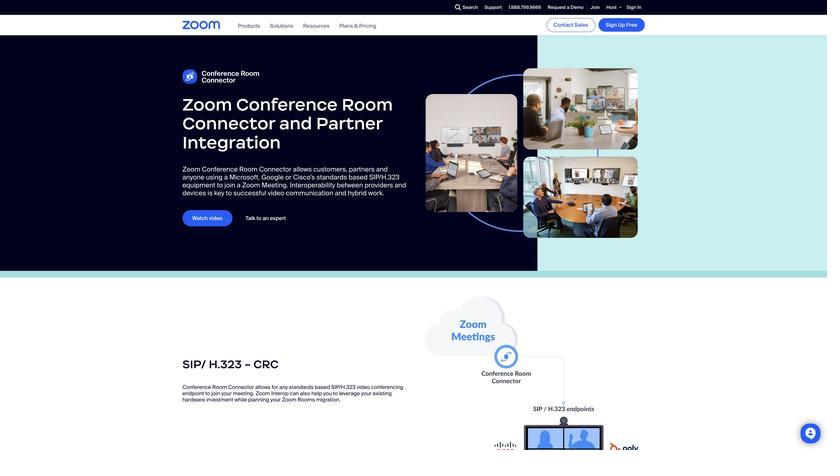 Task type: locate. For each thing, give the bounding box(es) containing it.
standards up communication at the left top of the page
[[317, 173, 347, 182]]

conference inside zoom conference room connector and partner integration
[[236, 94, 338, 115]]

connector for allows
[[259, 165, 292, 174]]

based
[[349, 173, 368, 182], [315, 384, 330, 391]]

conference for allows
[[202, 165, 238, 174]]

0 vertical spatial allows
[[293, 165, 312, 174]]

to right the you at the bottom left
[[333, 390, 338, 397]]

interoperability
[[290, 181, 335, 189]]

0 vertical spatial standards
[[317, 173, 347, 182]]

talk to an expert link
[[246, 215, 286, 222]]

room inside zoom conference room connector and partner integration
[[342, 94, 393, 115]]

sign in link
[[624, 0, 645, 15]]

request
[[548, 4, 566, 10]]

between
[[337, 181, 363, 189]]

and inside zoom conference room connector and partner integration
[[279, 113, 312, 134]]

h.323
[[209, 358, 242, 372]]

meeting.
[[262, 181, 288, 189]]

1 horizontal spatial a
[[237, 181, 241, 189]]

connector inside conference room connector allows for any standards based sip/h.323 video conferencing endpoint to join your meeting. zoom interop can also help you to leverage your existing hardware investment while planning your zoom rooms migration.
[[228, 384, 254, 391]]

1 vertical spatial sip/h.323
[[331, 384, 356, 391]]

a right key
[[237, 181, 241, 189]]

search
[[463, 4, 478, 10]]

1 vertical spatial standards
[[289, 384, 314, 391]]

using
[[206, 173, 223, 182]]

1 horizontal spatial allows
[[293, 165, 312, 174]]

allows right or
[[293, 165, 312, 174]]

existing
[[373, 390, 392, 397]]

0 horizontal spatial video
[[209, 215, 223, 222]]

1 vertical spatial sign
[[606, 22, 617, 28]]

partners
[[349, 165, 375, 174]]

0 horizontal spatial sign
[[606, 22, 617, 28]]

0 horizontal spatial standards
[[289, 384, 314, 391]]

video left existing
[[357, 384, 370, 391]]

conference
[[236, 94, 338, 115], [202, 165, 238, 174], [183, 384, 211, 391]]

sign left up
[[606, 22, 617, 28]]

help
[[312, 390, 322, 397]]

1 vertical spatial based
[[315, 384, 330, 391]]

0 horizontal spatial allows
[[255, 384, 271, 391]]

2 horizontal spatial room
[[342, 94, 393, 115]]

sign up free link
[[599, 18, 645, 32]]

video inside conference room connector allows for any standards based sip/h.323 video conferencing endpoint to join your meeting. zoom interop can also help you to leverage your existing hardware investment while planning your zoom rooms migration.
[[357, 384, 370, 391]]

pricing
[[359, 22, 377, 29]]

video down "google"
[[268, 189, 284, 197]]

your down the for
[[271, 397, 281, 404]]

0 horizontal spatial sip/h.323
[[331, 384, 356, 391]]

1 horizontal spatial sign
[[627, 4, 637, 10]]

1 vertical spatial room
[[239, 165, 258, 174]]

connector
[[183, 113, 275, 134], [259, 165, 292, 174], [228, 384, 254, 391]]

2 horizontal spatial a
[[567, 4, 570, 10]]

google
[[262, 173, 284, 182]]

room inside conference room connector allows for any standards based sip/h.323 video conferencing endpoint to join your meeting. zoom interop can also help you to leverage your existing hardware investment while planning your zoom rooms migration.
[[212, 384, 227, 391]]

sign for sign up free
[[606, 22, 617, 28]]

talk to an expert
[[246, 215, 286, 222]]

allows left the for
[[255, 384, 271, 391]]

devices
[[183, 189, 206, 197]]

0 vertical spatial video
[[268, 189, 284, 197]]

anyone
[[183, 173, 205, 182]]

connector inside zoom conference room connector allows customers, partners and anyone using a microsoft, google or cisco's standards based sip/h.323 equipment to join a zoom meeting. interoperability between providers and devices is key to successful video communication and hybrid work.
[[259, 165, 292, 174]]

integration
[[183, 132, 281, 153]]

a right using
[[224, 173, 228, 182]]

sign left the in
[[627, 4, 637, 10]]

is
[[208, 189, 213, 197]]

1 horizontal spatial standards
[[317, 173, 347, 182]]

2 vertical spatial connector
[[228, 384, 254, 391]]

standards up "rooms" on the left of page
[[289, 384, 314, 391]]

sign
[[627, 4, 637, 10], [606, 22, 617, 28]]

1 horizontal spatial based
[[349, 173, 368, 182]]

your left existing
[[361, 390, 372, 397]]

contact
[[554, 21, 574, 28]]

join
[[225, 181, 235, 189], [212, 390, 220, 397]]

search image
[[455, 4, 461, 10], [455, 4, 461, 10]]

work.
[[368, 189, 384, 197]]

to right is
[[217, 181, 223, 189]]

allows
[[293, 165, 312, 174], [255, 384, 271, 391]]

support link
[[482, 0, 506, 15]]

video
[[268, 189, 284, 197], [209, 215, 223, 222], [357, 384, 370, 391]]

standards
[[317, 173, 347, 182], [289, 384, 314, 391]]

0 horizontal spatial join
[[212, 390, 220, 397]]

1 horizontal spatial sip/h.323
[[369, 173, 400, 182]]

a left demo
[[567, 4, 570, 10]]

connector inside zoom conference room connector and partner integration
[[183, 113, 275, 134]]

plans
[[340, 22, 353, 29]]

1 vertical spatial join
[[212, 390, 220, 397]]

join right key
[[225, 181, 235, 189]]

talk
[[246, 215, 255, 222]]

to
[[217, 181, 223, 189], [226, 189, 232, 197], [257, 215, 262, 222], [205, 390, 210, 397], [333, 390, 338, 397]]

your left while
[[221, 390, 232, 397]]

host
[[607, 4, 617, 10]]

None search field
[[431, 2, 454, 13]]

0 vertical spatial join
[[225, 181, 235, 189]]

partner
[[316, 113, 383, 134]]

2 vertical spatial conference
[[183, 384, 211, 391]]

sip/h.323 inside conference room connector allows for any standards based sip/h.323 video conferencing endpoint to join your meeting. zoom interop can also help you to leverage your existing hardware investment while planning your zoom rooms migration.
[[331, 384, 356, 391]]

join inside conference room connector allows for any standards based sip/h.323 video conferencing endpoint to join your meeting. zoom interop can also help you to leverage your existing hardware investment while planning your zoom rooms migration.
[[212, 390, 220, 397]]

video right watch
[[209, 215, 223, 222]]

1 vertical spatial conference
[[202, 165, 238, 174]]

sip/h.323
[[369, 173, 400, 182], [331, 384, 356, 391]]

products
[[238, 23, 260, 30]]

based up hybrid
[[349, 173, 368, 182]]

1 horizontal spatial room
[[239, 165, 258, 174]]

a
[[567, 4, 570, 10], [224, 173, 228, 182], [237, 181, 241, 189]]

room
[[342, 94, 393, 115], [239, 165, 258, 174], [212, 384, 227, 391]]

1 vertical spatial connector
[[259, 165, 292, 174]]

0 vertical spatial sign
[[627, 4, 637, 10]]

2 vertical spatial room
[[212, 384, 227, 391]]

and
[[279, 113, 312, 134], [376, 165, 388, 174], [395, 181, 406, 189], [335, 189, 347, 197]]

sip/h.323 up migration.
[[331, 384, 356, 391]]

products button
[[238, 23, 260, 30]]

2 vertical spatial video
[[357, 384, 370, 391]]

sip/h.323 up "work."
[[369, 173, 400, 182]]

room inside zoom conference room connector allows customers, partners and anyone using a microsoft, google or cisco's standards based sip/h.323 equipment to join a zoom meeting. interoperability between providers and devices is key to successful video communication and hybrid work.
[[239, 165, 258, 174]]

zoom conference room connector allows customers, partners and anyone using a microsoft, google or cisco's standards based sip/h.323 equipment to join a zoom meeting. interoperability between providers and devices is key to successful video communication and hybrid work.
[[183, 165, 406, 197]]

hybrid
[[348, 189, 367, 197]]

while
[[235, 397, 247, 404]]

0 vertical spatial sip/h.323
[[369, 173, 400, 182]]

providers
[[365, 181, 393, 189]]

0 horizontal spatial based
[[315, 384, 330, 391]]

plans & pricing link
[[340, 22, 377, 29]]

conference inside zoom conference room connector allows customers, partners and anyone using a microsoft, google or cisco's standards based sip/h.323 equipment to join a zoom meeting. interoperability between providers and devices is key to successful video communication and hybrid work.
[[202, 165, 238, 174]]

0 horizontal spatial your
[[221, 390, 232, 397]]

crc
[[254, 358, 279, 372]]

zoom
[[183, 94, 232, 115], [183, 165, 200, 174], [242, 181, 260, 189], [256, 390, 270, 397], [282, 397, 297, 404]]

0 horizontal spatial room
[[212, 384, 227, 391]]

solutions button
[[270, 23, 293, 30]]

join right endpoint
[[212, 390, 220, 397]]

1 vertical spatial allows
[[255, 384, 271, 391]]

to right endpoint
[[205, 390, 210, 397]]

0 vertical spatial conference
[[236, 94, 338, 115]]

you
[[323, 390, 332, 397]]

based up migration.
[[315, 384, 330, 391]]

1 horizontal spatial join
[[225, 181, 235, 189]]

1 horizontal spatial video
[[268, 189, 284, 197]]

1 vertical spatial video
[[209, 215, 223, 222]]

0 vertical spatial room
[[342, 94, 393, 115]]

your
[[221, 390, 232, 397], [361, 390, 372, 397], [271, 397, 281, 404]]

successful
[[234, 189, 266, 197]]

based inside zoom conference room connector allows customers, partners and anyone using a microsoft, google or cisco's standards based sip/h.323 equipment to join a zoom meeting. interoperability between providers and devices is key to successful video communication and hybrid work.
[[349, 173, 368, 182]]

or
[[285, 173, 292, 182]]

0 vertical spatial connector
[[183, 113, 275, 134]]

2 horizontal spatial video
[[357, 384, 370, 391]]

0 vertical spatial based
[[349, 173, 368, 182]]

1.888.799.9666 link
[[506, 0, 545, 15]]



Task type: vqa. For each thing, say whether or not it's contained in the screenshot.
ALLOWS
yes



Task type: describe. For each thing, give the bounding box(es) containing it.
demo
[[571, 4, 584, 10]]

to left an
[[257, 215, 262, 222]]

sales
[[575, 21, 589, 28]]

endpoint
[[183, 390, 204, 397]]

hardware
[[183, 397, 205, 404]]

equipment
[[183, 181, 215, 189]]

contact sales link
[[547, 18, 596, 32]]

based inside conference room connector allows for any standards based sip/h.323 video conferencing endpoint to join your meeting. zoom interop can also help you to leverage your existing hardware investment while planning your zoom rooms migration.
[[315, 384, 330, 391]]

sip/
[[183, 358, 206, 372]]

conference room connector allows for any standards based sip/h.323 video conferencing endpoint to join your meeting. zoom interop can also help you to leverage your existing hardware investment while planning your zoom rooms migration.
[[183, 384, 404, 404]]

communication
[[286, 189, 334, 197]]

sign for sign in
[[627, 4, 637, 10]]

standards inside conference room connector allows for any standards based sip/h.323 video conferencing endpoint to join your meeting. zoom interop can also help you to leverage your existing hardware investment while planning your zoom rooms migration.
[[289, 384, 314, 391]]

to right key
[[226, 189, 232, 197]]

zoom conference room connector and partner integration
[[183, 94, 393, 153]]

a inside "link"
[[567, 4, 570, 10]]

solutions
[[270, 23, 293, 30]]

connector for and
[[183, 113, 275, 134]]

0 horizontal spatial a
[[224, 173, 228, 182]]

&
[[354, 22, 358, 29]]

watch video link
[[183, 210, 232, 227]]

in
[[638, 4, 642, 10]]

conference for and
[[236, 94, 338, 115]]

allows inside conference room connector allows for any standards based sip/h.323 video conferencing endpoint to join your meeting. zoom interop can also help you to leverage your existing hardware investment while planning your zoom rooms migration.
[[255, 384, 271, 391]]

customers,
[[314, 165, 348, 174]]

zoom logo image
[[183, 21, 220, 29]]

leverage
[[339, 390, 360, 397]]

sip/h.323 inside zoom conference room connector allows customers, partners and anyone using a microsoft, google or cisco's standards based sip/h.323 equipment to join a zoom meeting. interoperability between providers and devices is key to successful video communication and hybrid work.
[[369, 173, 400, 182]]

migration.
[[316, 397, 341, 404]]

free
[[627, 22, 638, 28]]

-
[[245, 358, 251, 372]]

investment
[[206, 397, 233, 404]]

zoom connector image
[[183, 68, 282, 85]]

planning
[[248, 397, 269, 404]]

join link
[[588, 0, 604, 15]]

conference inside conference room connector allows for any standards based sip/h.323 video conferencing endpoint to join your meeting. zoom interop can also help you to leverage your existing hardware investment while planning your zoom rooms migration.
[[183, 384, 211, 391]]

resources
[[303, 23, 330, 30]]

up
[[618, 22, 625, 28]]

cisco's
[[293, 173, 315, 182]]

host button
[[604, 0, 624, 15]]

key
[[214, 189, 224, 197]]

can
[[290, 390, 299, 397]]

1.888.799.9666
[[509, 4, 542, 10]]

rooms
[[298, 397, 315, 404]]

room for partner
[[342, 94, 393, 115]]

contact sales
[[554, 21, 589, 28]]

conferencing
[[371, 384, 404, 391]]

sign up free
[[606, 22, 638, 28]]

request a demo link
[[545, 0, 587, 15]]

interop
[[271, 390, 289, 397]]

room for customers,
[[239, 165, 258, 174]]

microsoft,
[[230, 173, 260, 182]]

1 horizontal spatial your
[[271, 397, 281, 404]]

sip/ h.323 - crc
[[183, 358, 279, 372]]

also
[[300, 390, 310, 397]]

meeting.
[[233, 390, 255, 397]]

2 horizontal spatial your
[[361, 390, 372, 397]]

join
[[591, 4, 600, 10]]

allows inside zoom conference room connector allows customers, partners and anyone using a microsoft, google or cisco's standards based sip/h.323 equipment to join a zoom meeting. interoperability between providers and devices is key to successful video communication and hybrid work.
[[293, 165, 312, 174]]

plans & pricing
[[340, 22, 377, 29]]

request a demo
[[548, 4, 584, 10]]

support
[[485, 4, 502, 10]]

standards inside zoom conference room connector allows customers, partners and anyone using a microsoft, google or cisco's standards based sip/h.323 equipment to join a zoom meeting. interoperability between providers and devices is key to successful video communication and hybrid work.
[[317, 173, 347, 182]]

an
[[263, 215, 269, 222]]

for
[[272, 384, 278, 391]]

zoom inside zoom conference room connector and partner integration
[[183, 94, 232, 115]]

join inside zoom conference room connector allows customers, partners and anyone using a microsoft, google or cisco's standards based sip/h.323 equipment to join a zoom meeting. interoperability between providers and devices is key to successful video communication and hybrid work.
[[225, 181, 235, 189]]

video inside zoom conference room connector allows customers, partners and anyone using a microsoft, google or cisco's standards based sip/h.323 equipment to join a zoom meeting. interoperability between providers and devices is key to successful video communication and hybrid work.
[[268, 189, 284, 197]]

expert
[[270, 215, 286, 222]]

watch video
[[192, 215, 223, 222]]

watch
[[192, 215, 208, 222]]

any
[[280, 384, 288, 391]]

sign in
[[627, 4, 642, 10]]

resources button
[[303, 23, 330, 30]]



